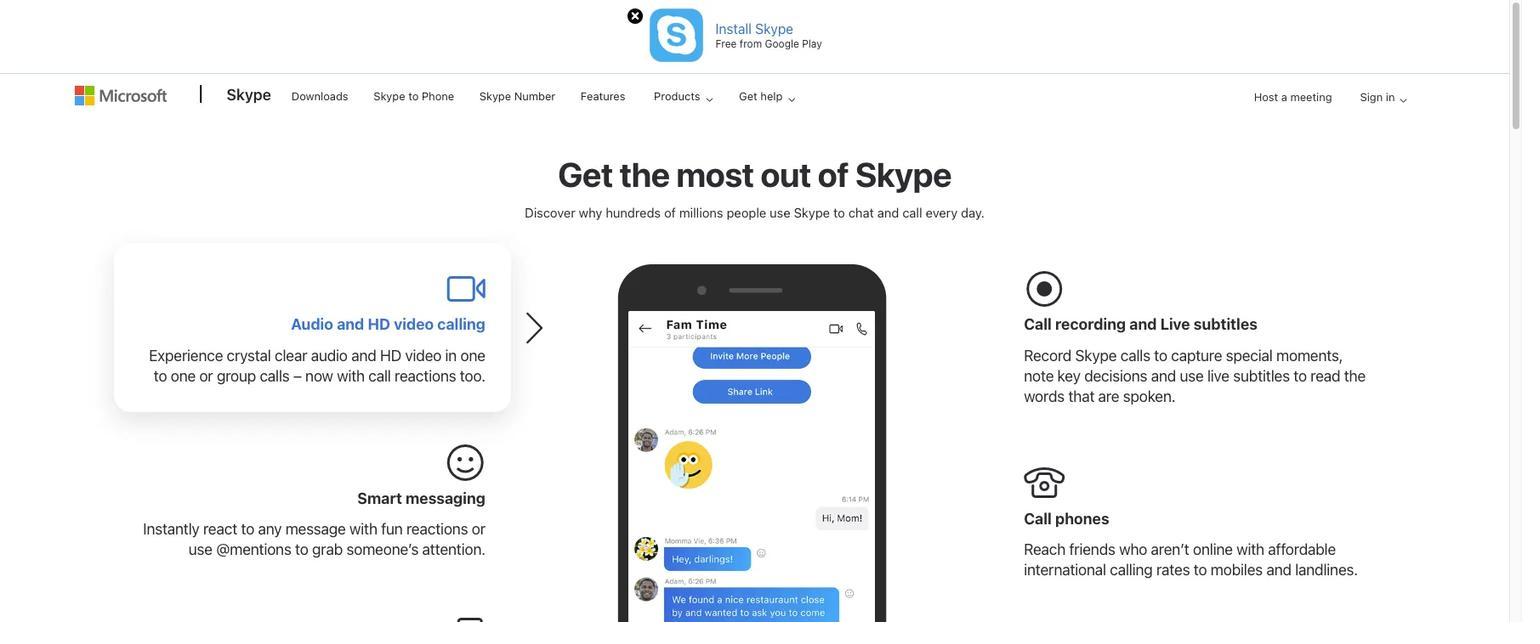 Task type: describe. For each thing, give the bounding box(es) containing it.
get the most out of skype
[[558, 154, 952, 194]]

1 horizontal spatial one
[[460, 347, 485, 365]]

skype inside install skype free from google play
[[755, 21, 793, 37]]

subtitles inside record skype calls to capture special moments, note key decisions and use live subtitles to read the words that are spoken.
[[1233, 367, 1290, 385]]

with for 
[[1237, 541, 1264, 559]]

too.
[[460, 367, 485, 385]]

0 vertical spatial hd
[[368, 316, 390, 334]]

skype down out
[[794, 205, 830, 220]]

instantly
[[143, 521, 199, 539]]

and right chat
[[877, 205, 899, 220]]

reach friends who aren't online with affordable international calling rates to mobiles and landlines.
[[1024, 541, 1358, 579]]

key
[[1057, 367, 1081, 385]]

chat
[[848, 205, 874, 220]]

number
[[514, 89, 555, 103]]

@mentions
[[216, 541, 291, 559]]

free
[[716, 37, 737, 50]]

video inside experience crystal clear audio and hd video in one to one or group calls – now with call reactions too.
[[405, 347, 441, 365]]

downloads link
[[284, 75, 356, 116]]

react
[[203, 521, 237, 539]]

reach
[[1024, 541, 1066, 559]]

skype left phone
[[373, 89, 405, 103]]

skype inside record skype calls to capture special moments, note key decisions and use live subtitles to read the words that are spoken.
[[1075, 347, 1117, 365]]

decisions
[[1084, 367, 1147, 385]]

any
[[258, 521, 282, 539]]

audio and hd video calling
[[291, 316, 485, 334]]

special
[[1226, 347, 1273, 365]]

0 vertical spatial subtitles
[[1194, 316, 1258, 334]]

skype to phone
[[373, 89, 454, 103]]

use inside record skype calls to capture special moments, note key decisions and use live subtitles to read the words that are spoken.
[[1180, 367, 1204, 385]]

friends
[[1069, 541, 1115, 559]]

or inside experience crystal clear audio and hd video in one to one or group calls – now with call reactions too.
[[199, 367, 213, 385]]

google
[[765, 37, 799, 50]]

international
[[1024, 561, 1106, 579]]

capture
[[1171, 347, 1222, 365]]

a
[[1281, 90, 1287, 104]]

record
[[1024, 347, 1072, 365]]

skype number link
[[472, 75, 563, 116]]

get help
[[739, 89, 783, 103]]

audio
[[311, 347, 348, 365]]

instantly react to any message with fun reactions or use @mentions to grab someone's attention.
[[143, 521, 485, 559]]

attention.
[[422, 541, 485, 559]]

most
[[676, 154, 754, 194]]

in inside menu bar
[[1386, 90, 1395, 104]]

note
[[1024, 367, 1054, 385]]

are
[[1098, 388, 1119, 406]]

audio
[[291, 316, 333, 334]]

features link
[[573, 75, 633, 116]]

group
[[217, 367, 256, 385]]

get for get the most out of skype
[[558, 154, 613, 194]]

install skype free from google play
[[716, 21, 822, 50]]

calling inside reach friends who aren't online with affordable international calling rates to mobiles and landlines.
[[1110, 561, 1153, 579]]

reactions inside instantly react to any message with fun reactions or use @mentions to grab someone's attention.
[[406, 521, 468, 539]]

crystal
[[227, 347, 271, 365]]


[[445, 269, 485, 310]]

install
[[716, 21, 752, 37]]

skype up every
[[855, 154, 952, 194]]

skype to phone link
[[366, 75, 462, 116]]

1 horizontal spatial use
[[770, 205, 791, 220]]

aren't
[[1151, 541, 1189, 559]]

and inside record skype calls to capture special moments, note key decisions and use live subtitles to read the words that are spoken.
[[1151, 367, 1176, 385]]

call for 
[[1024, 316, 1052, 334]]

microsoft image
[[74, 86, 166, 105]]

clear
[[275, 347, 307, 365]]

skype link
[[218, 75, 280, 121]]

in inside experience crystal clear audio and hd video in one to one or group calls – now with call reactions too.
[[445, 347, 457, 365]]

products button
[[640, 75, 727, 117]]

from
[[740, 37, 762, 50]]

phones
[[1055, 510, 1109, 528]]

0 vertical spatial call
[[902, 205, 922, 220]]

get for get help
[[739, 89, 757, 103]]

affordable
[[1268, 541, 1336, 559]]

features
[[581, 89, 625, 103]]

to inside reach friends who aren't online with affordable international calling rates to mobiles and landlines.
[[1194, 561, 1207, 579]]

to down moments,
[[1294, 367, 1307, 385]]

host
[[1254, 90, 1278, 104]]

skype number
[[479, 89, 555, 103]]

rates
[[1156, 561, 1190, 579]]

smart messaging
[[357, 489, 485, 507]]

read
[[1311, 367, 1340, 385]]

use inside instantly react to any message with fun reactions or use @mentions to grab someone's attention.
[[189, 541, 213, 559]]

1 vertical spatial of
[[664, 205, 676, 220]]

menu bar containing host a meeting
[[74, 76, 1435, 164]]

millions
[[679, 205, 723, 220]]

and up audio
[[337, 316, 364, 334]]

0 vertical spatial calling
[[437, 316, 485, 334]]

recording
[[1055, 316, 1126, 334]]

video showcase of features available on skype. skype provides you with audio and hd video calling, smart messaging, screen sharing, call recording and live subtitles, call to phones and on top of all we're keeping your conversations private. element
[[629, 311, 875, 622]]

and left live
[[1130, 316, 1157, 334]]

mobiles
[[1211, 561, 1263, 579]]

calls inside experience crystal clear audio and hd video in one to one or group calls – now with call reactions too.
[[260, 367, 290, 385]]

close app banner image
[[627, 9, 642, 24]]

and inside experience crystal clear audio and hd video in one to one or group calls – now with call reactions too.
[[351, 347, 376, 365]]

grab
[[312, 541, 343, 559]]



Task type: vqa. For each thing, say whether or not it's contained in the screenshot.
get within dropdown button
yes



Task type: locate. For each thing, give the bounding box(es) containing it.
with inside reach friends who aren't online with affordable international calling rates to mobiles and landlines.
[[1237, 541, 1264, 559]]

experience
[[149, 347, 223, 365]]

1 vertical spatial call
[[1024, 510, 1052, 528]]

1 vertical spatial calling
[[1110, 561, 1153, 579]]

use down capture
[[1180, 367, 1204, 385]]

0 horizontal spatial use
[[189, 541, 213, 559]]

message
[[285, 521, 346, 539]]

or
[[199, 367, 213, 385], [472, 521, 485, 539]]

0 horizontal spatial or
[[199, 367, 213, 385]]

call phones
[[1024, 510, 1109, 528]]

1 vertical spatial the
[[1344, 367, 1366, 385]]

1 horizontal spatial calls
[[1121, 347, 1150, 365]]

discover
[[525, 205, 575, 220]]

1 vertical spatial hd
[[380, 347, 401, 365]]

with inside experience crystal clear audio and hd video in one to one or group calls – now with call reactions too.
[[337, 367, 365, 385]]

hundreds
[[606, 205, 661, 220]]

people
[[727, 205, 766, 220]]

phone
[[422, 89, 454, 103]]

0 horizontal spatial calls
[[260, 367, 290, 385]]

with for 
[[349, 521, 377, 539]]

landlines.
[[1295, 561, 1358, 579]]

arrow down image
[[1393, 90, 1414, 111]]

0 vertical spatial with
[[337, 367, 365, 385]]

words
[[1024, 388, 1065, 406]]

to inside experience crystal clear audio and hd video in one to one or group calls – now with call reactions too.
[[154, 367, 167, 385]]

meeting
[[1290, 90, 1332, 104]]

the right read
[[1344, 367, 1366, 385]]

1 vertical spatial with
[[349, 521, 377, 539]]

menu bar
[[74, 76, 1435, 164]]

1 vertical spatial use
[[1180, 367, 1204, 385]]

call for 
[[1024, 510, 1052, 528]]

the inside record skype calls to capture special moments, note key decisions and use live subtitles to read the words that are spoken.
[[1344, 367, 1366, 385]]

0 horizontal spatial calling
[[437, 316, 485, 334]]

0 vertical spatial get
[[739, 89, 757, 103]]

0 vertical spatial calls
[[1121, 347, 1150, 365]]

1 horizontal spatial get
[[739, 89, 757, 103]]

1 vertical spatial calls
[[260, 367, 290, 385]]

downloads
[[292, 89, 348, 103]]

1 vertical spatial or
[[472, 521, 485, 539]]

get up why
[[558, 154, 613, 194]]

0 horizontal spatial one
[[171, 367, 196, 385]]

1 vertical spatial get
[[558, 154, 613, 194]]

one
[[460, 347, 485, 365], [171, 367, 196, 385]]

1 vertical spatial call
[[368, 367, 391, 385]]


[[445, 442, 485, 483]]

0 vertical spatial video
[[394, 316, 434, 334]]

0 vertical spatial call
[[1024, 316, 1052, 334]]

call left every
[[902, 205, 922, 220]]

0 horizontal spatial get
[[558, 154, 613, 194]]

1 vertical spatial subtitles
[[1233, 367, 1290, 385]]

2 vertical spatial use
[[189, 541, 213, 559]]

skype up google
[[755, 21, 793, 37]]

call up the reach
[[1024, 510, 1052, 528]]

one up too. at the bottom of the page
[[460, 347, 485, 365]]

out
[[760, 154, 811, 194]]

0 vertical spatial reactions
[[395, 367, 456, 385]]

day.
[[961, 205, 985, 220]]

to left phone
[[408, 89, 419, 103]]

spoken.
[[1123, 388, 1176, 406]]

0 horizontal spatial the
[[619, 154, 670, 194]]

with up the "someone's"
[[349, 521, 377, 539]]

use right people on the top of the page
[[770, 205, 791, 220]]

1 horizontal spatial of
[[818, 154, 849, 194]]

of right out
[[818, 154, 849, 194]]

in right sign
[[1386, 90, 1395, 104]]

skype left number
[[479, 89, 511, 103]]

sign in link
[[1347, 76, 1414, 119]]

with inside instantly react to any message with fun reactions or use @mentions to grab someone's attention.
[[349, 521, 377, 539]]

online
[[1193, 541, 1233, 559]]

0 vertical spatial of
[[818, 154, 849, 194]]

1 horizontal spatial calling
[[1110, 561, 1153, 579]]

call down audio and hd video calling
[[368, 367, 391, 385]]

call inside experience crystal clear audio and hd video in one to one or group calls – now with call reactions too.
[[368, 367, 391, 385]]

to down experience
[[154, 367, 167, 385]]

or up attention.
[[472, 521, 485, 539]]

who
[[1119, 541, 1147, 559]]

use down react
[[189, 541, 213, 559]]

1 vertical spatial reactions
[[406, 521, 468, 539]]

or down experience
[[199, 367, 213, 385]]

someone's
[[346, 541, 419, 559]]

live
[[1207, 367, 1230, 385]]

and inside reach friends who aren't online with affordable international calling rates to mobiles and landlines.
[[1266, 561, 1292, 579]]

host a meeting link
[[1240, 76, 1346, 119]]

0 vertical spatial one
[[460, 347, 485, 365]]

0 vertical spatial or
[[199, 367, 213, 385]]

every
[[926, 205, 958, 220]]

get help button
[[725, 75, 809, 117]]

get left help
[[739, 89, 757, 103]]

and right audio
[[351, 347, 376, 365]]

hd right audio at bottom
[[368, 316, 390, 334]]

skype
[[755, 21, 793, 37], [227, 86, 271, 104], [373, 89, 405, 103], [479, 89, 511, 103], [855, 154, 952, 194], [794, 205, 830, 220], [1075, 347, 1117, 365]]

reactions inside experience crystal clear audio and hd video in one to one or group calls – now with call reactions too.
[[395, 367, 456, 385]]

help
[[761, 89, 783, 103]]

–
[[293, 367, 302, 385]]

0 horizontal spatial in
[[445, 347, 457, 365]]

play
[[802, 37, 822, 50]]

experience crystal clear audio and hd video in one to one or group calls – now with call reactions too.
[[149, 347, 485, 385]]

to left chat
[[833, 205, 845, 220]]

to
[[408, 89, 419, 103], [833, 205, 845, 220], [1154, 347, 1167, 365], [154, 367, 167, 385], [1294, 367, 1307, 385], [241, 521, 254, 539], [295, 541, 308, 559], [1194, 561, 1207, 579]]

discover why hundreds of millions people use skype to chat and call every day.
[[525, 205, 985, 220]]

to down the message
[[295, 541, 308, 559]]

calls inside record skype calls to capture special moments, note key decisions and use live subtitles to read the words that are spoken.
[[1121, 347, 1150, 365]]

with up mobiles
[[1237, 541, 1264, 559]]

sign
[[1360, 90, 1383, 104]]

1 horizontal spatial in
[[1386, 90, 1395, 104]]

1 call from the top
[[1024, 316, 1052, 334]]

call up record
[[1024, 316, 1052, 334]]

to up "@mentions"
[[241, 521, 254, 539]]

record skype calls to capture special moments, note key decisions and use live subtitles to read the words that are spoken.
[[1024, 347, 1366, 406]]

messaging
[[406, 489, 485, 507]]

calls
[[1121, 347, 1150, 365], [260, 367, 290, 385]]

calls left –
[[260, 367, 290, 385]]

call recording and live subtitles
[[1024, 316, 1258, 334]]

get
[[739, 89, 757, 103], [558, 154, 613, 194]]

use
[[770, 205, 791, 220], [1180, 367, 1204, 385], [189, 541, 213, 559]]

and up spoken.
[[1151, 367, 1176, 385]]

get skype from store image
[[649, 9, 703, 62]]

now
[[305, 367, 333, 385]]

calls up decisions
[[1121, 347, 1150, 365]]

smart
[[357, 489, 402, 507]]

call
[[1024, 316, 1052, 334], [1024, 510, 1052, 528]]

to down live
[[1154, 347, 1167, 365]]

moments,
[[1276, 347, 1343, 365]]

why
[[579, 205, 602, 220]]

the up hundreds
[[619, 154, 670, 194]]

subtitles down special
[[1233, 367, 1290, 385]]

and
[[877, 205, 899, 220], [337, 316, 364, 334], [1130, 316, 1157, 334], [351, 347, 376, 365], [1151, 367, 1176, 385], [1266, 561, 1292, 579]]

skype up decisions
[[1075, 347, 1117, 365]]

calling
[[437, 316, 485, 334], [1110, 561, 1153, 579]]

2 vertical spatial with
[[1237, 541, 1264, 559]]

products
[[654, 89, 700, 103]]

skype left downloads link
[[227, 86, 271, 104]]

2 horizontal spatial use
[[1180, 367, 1204, 385]]

in down 
[[445, 347, 457, 365]]

host a meeting
[[1254, 90, 1332, 104]]

reactions left too. at the bottom of the page
[[395, 367, 456, 385]]

in
[[1386, 90, 1395, 104], [445, 347, 457, 365]]

reactions
[[395, 367, 456, 385], [406, 521, 468, 539]]

1 vertical spatial video
[[405, 347, 441, 365]]

hd
[[368, 316, 390, 334], [380, 347, 401, 365]]

get inside dropdown button
[[739, 89, 757, 103]]

and down affordable
[[1266, 561, 1292, 579]]

0 horizontal spatial of
[[664, 205, 676, 220]]

live
[[1160, 316, 1190, 334]]

with down audio
[[337, 367, 365, 385]]

that
[[1068, 388, 1095, 406]]

hd inside experience crystal clear audio and hd video in one to one or group calls – now with call reactions too.
[[380, 347, 401, 365]]

subtitles
[[1194, 316, 1258, 334], [1233, 367, 1290, 385]]

calling down 
[[437, 316, 485, 334]]

0 vertical spatial the
[[619, 154, 670, 194]]

1 vertical spatial in
[[445, 347, 457, 365]]

reactions up attention.
[[406, 521, 468, 539]]

fun
[[381, 521, 403, 539]]

2 call from the top
[[1024, 510, 1052, 528]]

1 horizontal spatial or
[[472, 521, 485, 539]]

0 vertical spatial in
[[1386, 90, 1395, 104]]

of left millions in the left of the page
[[664, 205, 676, 220]]

to down online at the right bottom of page
[[1194, 561, 1207, 579]]

one down experience
[[171, 367, 196, 385]]

hd down audio and hd video calling
[[380, 347, 401, 365]]

call
[[902, 205, 922, 220], [368, 367, 391, 385]]

subtitles up special
[[1194, 316, 1258, 334]]

or inside instantly react to any message with fun reactions or use @mentions to grab someone's attention.
[[472, 521, 485, 539]]

0 horizontal spatial call
[[368, 367, 391, 385]]


[[1024, 463, 1065, 504]]

of
[[818, 154, 849, 194], [664, 205, 676, 220]]

sign in
[[1360, 90, 1395, 104]]


[[1024, 269, 1065, 310]]

0 vertical spatial use
[[770, 205, 791, 220]]

1 vertical spatial one
[[171, 367, 196, 385]]

video
[[394, 316, 434, 334], [405, 347, 441, 365]]

calling down who
[[1110, 561, 1153, 579]]

1 horizontal spatial the
[[1344, 367, 1366, 385]]

1 horizontal spatial call
[[902, 205, 922, 220]]



